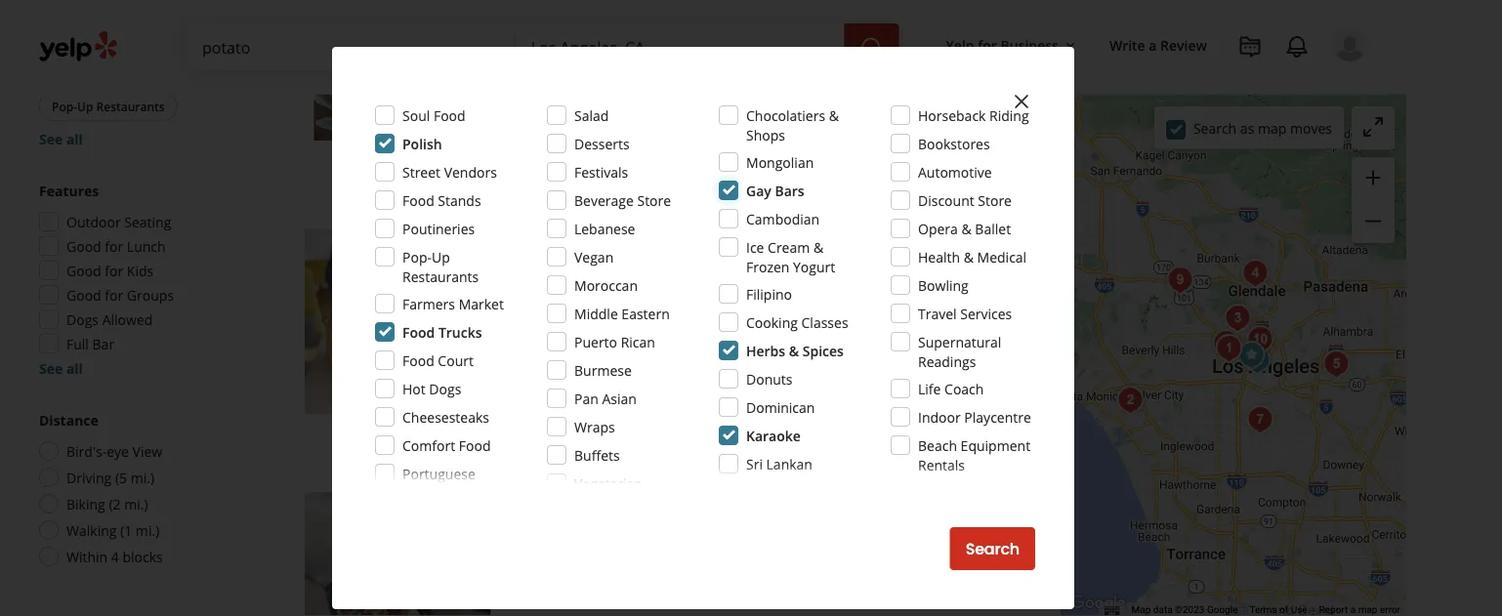 Task type: locate. For each thing, give the bounding box(es) containing it.
0 horizontal spatial street
[[52, 24, 86, 40]]

0 horizontal spatial vendors
[[89, 24, 136, 40]]

street up food stands button
[[52, 24, 86, 40]]

asian inside search dialog
[[602, 389, 637, 408]]

stands
[[83, 61, 121, 77], [438, 191, 481, 209]]

1 vertical spatial outdoor
[[66, 212, 121, 231]]

2 see from the top
[[39, 359, 63, 377]]

for down good for lunch
[[105, 261, 123, 280]]

takeout down shops
[[742, 151, 788, 167]]

0 vertical spatial potato
[[889, 84, 931, 103]]

more
[[571, 104, 606, 122], [709, 104, 745, 122], [726, 368, 763, 387]]

need
[[536, 104, 568, 122]]

a inside /burger place, pay a pretty steep price for..."
[[562, 368, 570, 387]]

1 vertical spatial street vendors
[[402, 163, 497, 181]]

travel
[[918, 304, 957, 323]]

restaurants up farmers
[[402, 267, 479, 286]]

1 all from the top
[[66, 129, 83, 148]]

close image
[[1010, 90, 1033, 113]]

desserts
[[574, 134, 630, 153]]

takeout for "i don't know, dude, when you go to a cool asian
[[742, 415, 788, 431]]

good down good for lunch
[[66, 261, 101, 280]]

1 start from the top
[[896, 148, 933, 170]]

see all button up the features
[[39, 129, 83, 148]]

search left as
[[1193, 119, 1237, 137]]

1 horizontal spatial street
[[402, 163, 440, 181]]

1 vertical spatial mi.)
[[124, 495, 148, 513]]

1 vertical spatial order
[[937, 413, 980, 435]]

start order up beach
[[896, 413, 980, 435]]

good up "good for kids"
[[66, 237, 101, 255]]

all for see all button within group
[[66, 359, 83, 377]]

seating up the beverage
[[585, 151, 626, 167]]

3 good from the top
[[66, 286, 101, 304]]

a right to
[[767, 349, 775, 367]]

takeout right 16 checkmark v2 icon
[[742, 415, 788, 431]]

& down opera & ballet
[[964, 248, 974, 266]]

1 good from the top
[[66, 237, 101, 255]]

biking
[[66, 495, 105, 513]]

1 horizontal spatial poutineries
[[402, 219, 475, 238]]

mi.) right (2
[[124, 495, 148, 513]]

street vendors up food stands button
[[52, 24, 136, 40]]

2 start order from the top
[[896, 413, 980, 435]]

0 vertical spatial street vendors
[[52, 24, 136, 40]]

2 slideshow element from the top
[[305, 228, 491, 414]]

0 horizontal spatial house of mash image
[[305, 493, 491, 616]]

1 vertical spatial house of mash image
[[305, 493, 491, 616]]

1 horizontal spatial american (new) button
[[644, 26, 745, 46]]

0 vertical spatial (new)
[[707, 28, 742, 44]]

1 vertical spatial dogs
[[429, 379, 461, 398]]

the potato sack image
[[1209, 329, 1248, 368]]

a right report in the bottom right of the page
[[1350, 604, 1356, 616]]

option group
[[33, 410, 242, 572]]

0 vertical spatial pop-
[[52, 98, 77, 114]]

1 horizontal spatial asian
[[808, 349, 843, 367]]

pop-
[[52, 98, 77, 114], [402, 248, 432, 266]]

slideshow element
[[305, 0, 491, 150], [305, 228, 491, 414], [305, 493, 491, 616]]

american (new) button for the right american (new) link
[[644, 26, 745, 46]]

stands down street vendors button
[[83, 61, 121, 77]]

ice cream & frozen yogurt
[[746, 238, 835, 276]]

food stands down polish
[[402, 191, 481, 209]]

& for herbs & spices
[[789, 341, 799, 360]]

& for breakfast & brunch
[[578, 28, 587, 44]]

moves
[[1290, 119, 1332, 137]]

the potato sack image
[[305, 0, 491, 150]]

see all down full
[[39, 359, 83, 377]]

slideshow element for balls--with a name like the potato sack, they need more potato items..."
[[305, 0, 491, 150]]

report a map error
[[1319, 604, 1401, 616]]

2 start from the top
[[896, 413, 933, 435]]

1 see all from the top
[[39, 129, 83, 148]]

2 outdoor seating from the top
[[534, 415, 626, 431]]

farmers market
[[402, 294, 504, 313]]

more inside balls--with a name like the potato sack, they need more potato items..."
[[571, 104, 606, 122]]

for for groups
[[105, 286, 123, 304]]

2 start order link from the top
[[878, 402, 999, 445]]

order up beach
[[937, 413, 980, 435]]

potato right the salad
[[609, 104, 651, 122]]

more link down balls-
[[709, 104, 745, 122]]

vendors inside button
[[89, 24, 136, 40]]

1 start order link from the top
[[878, 138, 999, 181]]

order for balls--with a name like the potato sack, they need more potato items..."
[[937, 148, 980, 170]]

see all inside group
[[39, 359, 83, 377]]

1 horizontal spatial street vendors
[[402, 163, 497, 181]]

burgers button
[[623, 291, 677, 310]]

stands down polish
[[438, 191, 481, 209]]

dogs up the cheesesteaks
[[429, 379, 461, 398]]

1 vertical spatial restaurants
[[402, 267, 479, 286]]

kids
[[127, 261, 154, 280]]

all inside group
[[66, 129, 83, 148]]

search button
[[950, 527, 1035, 570]]

outdoor down need
[[534, 151, 582, 167]]

street vendors inside search dialog
[[402, 163, 497, 181]]

next image
[[459, 45, 483, 69]]

16 checkmark v2 image
[[723, 415, 738, 430]]

0 vertical spatial american (new) link
[[644, 26, 745, 46]]

start up beach
[[896, 413, 933, 435]]

for for kids
[[105, 261, 123, 280]]

good for good for groups
[[66, 286, 101, 304]]

1 horizontal spatial restaurants
[[402, 267, 479, 286]]

1 horizontal spatial group
[[1352, 157, 1395, 243]]

start
[[896, 148, 933, 170], [896, 413, 933, 435]]

1 horizontal spatial potato
[[846, 349, 892, 367]]

1 takeout from the top
[[742, 151, 788, 167]]

0 vertical spatial slideshow element
[[305, 0, 491, 150]]

0 horizontal spatial map
[[1258, 119, 1287, 137]]

see all inside group
[[39, 129, 83, 148]]

& left the brunch
[[578, 28, 587, 44]]

start for "i don't know, dude, when you go to a cool asian
[[896, 413, 933, 435]]

restaurants down food stands button
[[96, 98, 165, 114]]

0 horizontal spatial street vendors
[[52, 24, 136, 40]]

more link down "go"
[[726, 368, 763, 387]]

for for lunch
[[105, 237, 123, 255]]

food down street vendors button
[[52, 61, 80, 77]]

pop-up restaurants inside 'button'
[[52, 98, 165, 114]]

write a review
[[1109, 36, 1207, 54]]

lankan
[[766, 455, 813, 473]]

1 vertical spatial potato
[[846, 349, 892, 367]]

donuts
[[746, 370, 793, 388]]

1 vertical spatial see
[[39, 359, 63, 377]]

street inside button
[[52, 24, 86, 40]]

pop- inside pop-up restaurants 'button'
[[52, 98, 77, 114]]

poutineries up farmers
[[402, 219, 475, 238]]

services
[[960, 304, 1012, 323]]

search for search as map moves
[[1193, 119, 1237, 137]]

good for good for lunch
[[66, 237, 101, 255]]

1 vertical spatial poutineries
[[402, 219, 475, 238]]

seating down pan asian
[[585, 415, 626, 431]]

2 seating from the top
[[585, 415, 626, 431]]

see all
[[39, 129, 83, 148], [39, 359, 83, 377]]

food stands down street vendors button
[[52, 61, 121, 77]]

street inside search dialog
[[402, 163, 440, 181]]

american (new) button down 4.3 star rating "image" on the left top of the page
[[514, 291, 616, 310]]

1 horizontal spatial american
[[648, 28, 704, 44]]

search image
[[860, 36, 883, 60]]

2 takeout from the top
[[742, 415, 788, 431]]

american (new) up balls-
[[648, 28, 742, 44]]

outdoor down pan
[[534, 415, 582, 431]]

0 vertical spatial search
[[1193, 119, 1237, 137]]

vegan
[[574, 248, 614, 266]]

see all button down full
[[39, 359, 83, 377]]

0 vertical spatial see
[[39, 129, 63, 148]]

outdoor seating for "i don't know, dude, when you go to a cool asian
[[534, 415, 626, 431]]

0 horizontal spatial american
[[518, 292, 574, 308]]

american (new) button up balls-
[[644, 26, 745, 46]]

supernatural readings
[[918, 333, 1001, 371]]

4
[[111, 547, 119, 566]]

1 see from the top
[[39, 129, 63, 148]]

asian down steep
[[602, 389, 637, 408]]

0 horizontal spatial (new)
[[577, 292, 612, 308]]

1 horizontal spatial pop-up restaurants
[[402, 248, 479, 286]]

of
[[1279, 604, 1288, 616]]

up up farmers
[[432, 248, 450, 266]]

search down beach equipment rentals
[[966, 538, 1020, 560]]

0 vertical spatial dogs
[[66, 310, 99, 329]]

cooking classes
[[746, 313, 848, 332]]

a right write at right top
[[1149, 36, 1157, 54]]

0 vertical spatial asian
[[808, 349, 843, 367]]

food
[[52, 61, 80, 77], [434, 106, 466, 125], [402, 191, 434, 209], [402, 323, 435, 341], [402, 351, 434, 370], [459, 436, 491, 455]]

2 order from the top
[[937, 413, 980, 435]]

potato right the
[[889, 84, 931, 103]]

option group containing distance
[[33, 410, 242, 572]]

stands inside search dialog
[[438, 191, 481, 209]]

0 vertical spatial potato
[[609, 104, 651, 122]]

outdoor up good for lunch
[[66, 212, 121, 231]]

outdoor seating down the salad
[[534, 151, 626, 167]]

all for second see all button from the bottom
[[66, 129, 83, 148]]

herbs
[[746, 341, 785, 360]]

restaurants inside search dialog
[[402, 267, 479, 286]]

0 horizontal spatial food stands
[[52, 61, 121, 77]]

16 chevron down v2 image
[[1063, 38, 1078, 53]]

mi.)
[[131, 468, 154, 487], [124, 495, 148, 513], [136, 521, 159, 540]]

cool
[[778, 349, 805, 367]]

when
[[665, 349, 700, 367]]

0 horizontal spatial american (new)
[[518, 292, 612, 308]]

mi.) right (1
[[136, 521, 159, 540]]

american (new) down 4.3 star rating "image" on the left top of the page
[[518, 292, 612, 308]]

(2
[[109, 495, 121, 513]]

pop-up restaurants down food stands button
[[52, 98, 165, 114]]

store
[[637, 191, 671, 209], [978, 191, 1012, 209]]

start order up discount
[[896, 148, 980, 170]]

1 vertical spatial stands
[[438, 191, 481, 209]]

bar
[[92, 335, 114, 353]]

with
[[755, 84, 782, 103]]

american (new) button for left american (new) link
[[514, 291, 616, 310]]

as
[[1240, 119, 1254, 137]]

1 vertical spatial previous image
[[313, 310, 336, 333]]

poutineries inside button
[[154, 61, 219, 77]]

filipino
[[746, 285, 792, 303]]

& for chocolatiers & shops
[[829, 106, 839, 125]]

0 vertical spatial map
[[1258, 119, 1287, 137]]

american (new) button
[[644, 26, 745, 46], [514, 291, 616, 310]]

map
[[1258, 119, 1287, 137], [1358, 604, 1378, 616]]

& inside button
[[578, 28, 587, 44]]

0 vertical spatial poutineries
[[154, 61, 219, 77]]

comfort
[[402, 436, 455, 455]]

1 previous image from the top
[[313, 45, 336, 69]]

0 horizontal spatial stands
[[83, 61, 121, 77]]

see all button inside group
[[39, 359, 83, 377]]

street vendors down polish
[[402, 163, 497, 181]]

a right with
[[785, 84, 793, 103]]

see all up the features
[[39, 129, 83, 148]]

expand map image
[[1361, 115, 1385, 139]]

festivals
[[574, 163, 628, 181]]

indoor playcentre
[[918, 408, 1031, 426]]

burgers link
[[623, 291, 677, 310]]

1 store from the left
[[637, 191, 671, 209]]

koreatown
[[843, 27, 912, 46]]

& up yogurt
[[813, 238, 823, 256]]

mi.) for walking (1 mi.)
[[136, 521, 159, 540]]

1 order from the top
[[937, 148, 980, 170]]

house of mash image down portuguese
[[305, 493, 491, 616]]

2 vertical spatial mi.)
[[136, 521, 159, 540]]

1 vertical spatial pop-up restaurants
[[402, 248, 479, 286]]

map left error
[[1358, 604, 1378, 616]]

gay
[[746, 181, 771, 200]]

store up ballet
[[978, 191, 1012, 209]]

& right herbs
[[789, 341, 799, 360]]

see up distance
[[39, 359, 63, 377]]

asian
[[808, 349, 843, 367], [602, 389, 637, 408]]

dogs
[[66, 310, 99, 329], [429, 379, 461, 398]]

a inside balls--with a name like the potato sack, they need more potato items..."
[[785, 84, 793, 103]]

1 vertical spatial american (new) link
[[514, 291, 616, 310]]

0 vertical spatial see all
[[39, 129, 83, 148]]

humble potato
[[536, 228, 683, 255]]

1 vertical spatial takeout
[[742, 415, 788, 431]]

vegetarian
[[574, 474, 643, 493]]

2 vertical spatial slideshow element
[[305, 493, 491, 616]]

humble potato image
[[305, 228, 491, 414], [1111, 381, 1150, 420]]

map for moves
[[1258, 119, 1287, 137]]

0 vertical spatial start order
[[896, 148, 980, 170]]

1 horizontal spatial search
[[1193, 119, 1237, 137]]

0 vertical spatial start
[[896, 148, 933, 170]]

1 vertical spatial good
[[66, 261, 101, 280]]

see up the features
[[39, 129, 63, 148]]

projects image
[[1238, 35, 1262, 59]]

error
[[1380, 604, 1401, 616]]

0 vertical spatial outdoor
[[534, 151, 582, 167]]

dogs up full
[[66, 310, 99, 329]]

None search field
[[187, 23, 903, 70]]

american (new) link down 4.3 star rating "image" on the left top of the page
[[514, 291, 616, 310]]

american up the open
[[518, 292, 574, 308]]

1 vertical spatial pop-
[[402, 248, 432, 266]]

1 vertical spatial more link
[[726, 368, 763, 387]]

notifications image
[[1285, 35, 1309, 59]]

street down polish
[[402, 163, 440, 181]]

poutine brothers image
[[1241, 400, 1280, 439]]

start order link down life
[[878, 402, 999, 445]]

1 vertical spatial all
[[66, 359, 83, 377]]

house of mash image up vans image
[[1218, 299, 1257, 338]]

karaoke
[[746, 426, 801, 445]]

0 vertical spatial start order link
[[878, 138, 999, 181]]

house of mash image
[[1218, 299, 1257, 338], [305, 493, 491, 616]]

1 horizontal spatial house of mash image
[[1218, 299, 1257, 338]]

potato up (733
[[618, 228, 683, 255]]

search for search
[[966, 538, 1020, 560]]

1 vertical spatial potato
[[618, 228, 683, 255]]

potato inside balls--with a name like the potato sack, they need more potato items..."
[[889, 84, 931, 103]]

1 horizontal spatial vendors
[[444, 163, 497, 181]]

& inside ice cream & frozen yogurt
[[813, 238, 823, 256]]

1 seating from the top
[[585, 151, 626, 167]]

food trucks
[[402, 323, 482, 341]]

for down "good for kids"
[[105, 286, 123, 304]]

& for opera & ballet
[[961, 219, 971, 238]]

0 horizontal spatial potato
[[609, 104, 651, 122]]

(1
[[120, 521, 132, 540]]

search inside "button"
[[966, 538, 1020, 560]]

0 horizontal spatial asian
[[602, 389, 637, 408]]

start order
[[896, 148, 980, 170], [896, 413, 980, 435]]

pop- inside search dialog
[[402, 248, 432, 266]]

review
[[1160, 36, 1207, 54]]

0 vertical spatial pop-up restaurants
[[52, 98, 165, 114]]

1 slideshow element from the top
[[305, 0, 491, 150]]

2 vertical spatial outdoor
[[534, 415, 582, 431]]

0 vertical spatial vendors
[[89, 24, 136, 40]]

humble potato link
[[536, 228, 683, 255]]

driving
[[66, 468, 112, 487]]

order up discount store
[[937, 148, 980, 170]]

group
[[1352, 157, 1395, 243], [33, 181, 242, 378]]

shops
[[746, 125, 785, 144]]

1 vertical spatial food stands
[[402, 191, 481, 209]]

vendors down "soul food"
[[444, 163, 497, 181]]

pop- up farmers
[[402, 248, 432, 266]]

middle
[[574, 304, 618, 323]]

all down pop-up restaurants 'button' in the top of the page
[[66, 129, 83, 148]]

sri lankan
[[746, 455, 813, 473]]

1 vertical spatial slideshow element
[[305, 228, 491, 414]]

court
[[438, 351, 474, 370]]

start up discount
[[896, 148, 933, 170]]

mongolian
[[746, 153, 814, 171]]

2 see all button from the top
[[39, 359, 83, 377]]

order for "i don't know, dude, when you go to a cool asian
[[937, 413, 980, 435]]

2 see all from the top
[[39, 359, 83, 377]]

1 horizontal spatial potato
[[889, 84, 931, 103]]

seating
[[585, 151, 626, 167], [585, 415, 626, 431]]

a right pay
[[562, 368, 570, 387]]

pop-up restaurants up farmers
[[402, 248, 479, 286]]

& down like
[[829, 106, 839, 125]]

potato right 'spices'
[[846, 349, 892, 367]]

2 all from the top
[[66, 359, 83, 377]]

louders image
[[1206, 324, 1246, 363]]

1 vertical spatial search
[[966, 538, 1020, 560]]

0 vertical spatial good
[[66, 237, 101, 255]]

blocks
[[123, 547, 163, 566]]

wraps
[[574, 418, 615, 436]]

food down the cheesesteaks
[[459, 436, 491, 455]]

start order link
[[878, 138, 999, 181], [878, 402, 999, 445]]

up down food stands button
[[77, 98, 93, 114]]

0 horizontal spatial search
[[966, 538, 1020, 560]]

1 vertical spatial up
[[432, 248, 450, 266]]

outdoor seating down pan
[[534, 415, 626, 431]]

1 vertical spatial seating
[[585, 415, 626, 431]]

0 vertical spatial food stands
[[52, 61, 121, 77]]

1 vertical spatial american
[[518, 292, 574, 308]]

1 vertical spatial american (new)
[[518, 292, 612, 308]]

1 horizontal spatial dogs
[[429, 379, 461, 398]]

& left ballet
[[961, 219, 971, 238]]

zoom in image
[[1361, 166, 1385, 189]]

1 horizontal spatial map
[[1358, 604, 1378, 616]]

balls--with a name like the potato sack, they need more potato items..."
[[536, 84, 998, 122]]

1 vertical spatial outdoor seating
[[534, 415, 626, 431]]

vendors inside search dialog
[[444, 163, 497, 181]]

map right as
[[1258, 119, 1287, 137]]

0 vertical spatial more link
[[709, 104, 745, 122]]

good up the dogs allowed
[[66, 286, 101, 304]]

0 vertical spatial mi.)
[[131, 468, 154, 487]]

0 horizontal spatial restaurants
[[96, 98, 165, 114]]

american right the brunch
[[648, 28, 704, 44]]

allowed
[[102, 310, 153, 329]]

stands inside button
[[83, 61, 121, 77]]

1 start order from the top
[[896, 148, 980, 170]]

outdoor seating for balls--with a name like the potato sack, they need more potato items..."
[[534, 151, 626, 167]]

breakfast & brunch button
[[514, 26, 636, 46]]

2 store from the left
[[978, 191, 1012, 209]]

for up "good for kids"
[[105, 237, 123, 255]]

poutineries up pop-up restaurants 'button' in the top of the page
[[154, 61, 219, 77]]

0 horizontal spatial american (new) button
[[514, 291, 616, 310]]

start order link for balls--with a name like the potato sack, they need more potato items..."
[[878, 138, 999, 181]]

seating for balls--with a name like the potato sack, they need more potato items..."
[[585, 151, 626, 167]]

store right the beverage
[[637, 191, 671, 209]]

food court
[[402, 351, 474, 370]]

all down full
[[66, 359, 83, 377]]

asian right cool
[[808, 349, 843, 367]]

all inside group
[[66, 359, 83, 377]]

within 4 blocks
[[66, 547, 163, 566]]

more up 'desserts'
[[571, 104, 606, 122]]

start order link up discount
[[878, 138, 999, 181]]

(new) up balls-
[[707, 28, 742, 44]]

0 vertical spatial street
[[52, 24, 86, 40]]

2 good from the top
[[66, 261, 101, 280]]

1 outdoor seating from the top
[[534, 151, 626, 167]]

breakfast
[[518, 28, 575, 44]]

(new) up 9:00
[[577, 292, 612, 308]]

for inside button
[[978, 36, 997, 54]]

pop- down food stands button
[[52, 98, 77, 114]]

american (new) link up balls-
[[644, 26, 745, 46]]

food stands
[[52, 61, 121, 77], [402, 191, 481, 209]]

0 vertical spatial up
[[77, 98, 93, 114]]

lunch
[[127, 237, 166, 255]]

for right yelp
[[978, 36, 997, 54]]

1 vertical spatial map
[[1358, 604, 1378, 616]]

vendors up food stands button
[[89, 24, 136, 40]]

start for balls--with a name like the potato sack, they need more potato items..."
[[896, 148, 933, 170]]

outdoor seating
[[534, 151, 626, 167], [534, 415, 626, 431]]

0 vertical spatial see all button
[[39, 129, 83, 148]]

1 vertical spatial start order link
[[878, 402, 999, 445]]

2 vertical spatial good
[[66, 286, 101, 304]]

1 horizontal spatial store
[[978, 191, 1012, 209]]

2 previous image from the top
[[313, 310, 336, 333]]

poutineries button
[[141, 55, 232, 84]]

& inside chocolatiers & shops
[[829, 106, 839, 125]]

all
[[66, 129, 83, 148], [66, 359, 83, 377]]

(733 reviews)
[[651, 261, 734, 279]]

next image
[[459, 310, 483, 333]]

american
[[648, 28, 704, 44], [518, 292, 574, 308]]

1 vertical spatial street
[[402, 163, 440, 181]]

previous image
[[313, 45, 336, 69], [313, 310, 336, 333], [313, 574, 336, 598]]

slideshow element for "i don't know, dude, when you go to a cool asian
[[305, 228, 491, 414]]



Task type: vqa. For each thing, say whether or not it's contained in the screenshot.
option group containing Distance
yes



Task type: describe. For each thing, give the bounding box(es) containing it.
pm
[[617, 321, 638, 340]]

1 horizontal spatial (new)
[[707, 28, 742, 44]]

food stands inside search dialog
[[402, 191, 481, 209]]

google image
[[1066, 591, 1131, 616]]

start order link for "i don't know, dude, when you go to a cool asian
[[878, 402, 999, 445]]

within
[[66, 547, 108, 566]]

angel's tijuana tacos image
[[1241, 320, 1280, 359]]

beverage
[[574, 191, 634, 209]]

previous image for balls--with a name like the potato sack, they need more potato items..."
[[313, 45, 336, 69]]

beach
[[918, 436, 957, 455]]

"i don't know, dude, when you go to a cool asian potato
[[536, 349, 892, 367]]

0 horizontal spatial potato
[[618, 228, 683, 255]]

3 slideshow element from the top
[[305, 493, 491, 616]]

search dialog
[[0, 0, 1502, 616]]

data
[[1153, 604, 1173, 616]]

life coach
[[918, 379, 984, 398]]

dogs inside search dialog
[[429, 379, 461, 398]]

food right soul
[[434, 106, 466, 125]]

up inside search dialog
[[432, 248, 450, 266]]

/burger place, pay a pretty steep price for..."
[[536, 349, 981, 387]]

0 horizontal spatial american (new) link
[[514, 291, 616, 310]]

food stands inside button
[[52, 61, 121, 77]]

lebanese
[[574, 219, 635, 238]]

sandwiches link
[[685, 291, 761, 310]]

store for beverage store
[[637, 191, 671, 209]]

takeout for balls--with a name like the potato sack, they need more potato items..."
[[742, 151, 788, 167]]

1 horizontal spatial humble potato image
[[1111, 381, 1150, 420]]

start order for "i don't know, dude, when you go to a cool asian
[[896, 413, 980, 435]]

biking (2 mi.)
[[66, 495, 148, 513]]

potato inside balls--with a name like the potato sack, they need more potato items..."
[[609, 104, 651, 122]]

spices
[[803, 341, 844, 360]]

pop-up restaurants inside search dialog
[[402, 248, 479, 286]]

yogurt
[[793, 257, 835, 276]]

seating
[[124, 212, 171, 231]]

pan
[[574, 389, 599, 408]]

dogs allowed
[[66, 310, 153, 329]]

bookstores
[[918, 134, 990, 153]]

equipment
[[961, 436, 1030, 455]]

map for error
[[1358, 604, 1378, 616]]

user actions element
[[930, 24, 1395, 145]]

map
[[1132, 604, 1151, 616]]

hot dogs
[[402, 379, 461, 398]]

classes
[[801, 313, 848, 332]]

to
[[750, 349, 763, 367]]

go
[[731, 349, 747, 367]]

restaurants inside pop-up restaurants 'button'
[[96, 98, 165, 114]]

street vendors inside button
[[52, 24, 136, 40]]

mi.) for biking (2 mi.)
[[124, 495, 148, 513]]

steep
[[615, 368, 650, 387]]

riding
[[989, 106, 1029, 125]]

3 previous image from the top
[[313, 574, 336, 598]]

more down "go"
[[726, 368, 763, 387]]

search as map moves
[[1193, 119, 1332, 137]]

0 vertical spatial american (new)
[[648, 28, 742, 44]]

playcentre
[[964, 408, 1031, 426]]

humble
[[536, 228, 613, 255]]

bird's-eye view
[[66, 442, 162, 460]]

see inside group
[[39, 129, 63, 148]]

4.2 star rating image
[[514, 0, 620, 17]]

1 horizontal spatial american (new) link
[[644, 26, 745, 46]]

4.3 star rating image
[[514, 261, 620, 281]]

-
[[750, 84, 755, 103]]

bird's-
[[66, 442, 107, 460]]

0 vertical spatial american
[[648, 28, 704, 44]]

medical
[[977, 248, 1027, 266]]

seating for "i don't know, dude, when you go to a cool asian
[[585, 415, 626, 431]]

pay
[[536, 368, 558, 387]]

walking (1 mi.)
[[66, 521, 159, 540]]

sandwiches
[[689, 292, 757, 308]]

for..."
[[689, 368, 723, 387]]

previous image for "i don't know, dude, when you go to a cool asian
[[313, 310, 336, 333]]

chocolatiers
[[746, 106, 825, 125]]

food down farmers
[[402, 323, 435, 341]]

write
[[1109, 36, 1145, 54]]

soul
[[402, 106, 430, 125]]

like
[[837, 84, 858, 103]]

herbs & spices
[[746, 341, 844, 360]]

report a map error link
[[1319, 604, 1401, 616]]

nordstrom rack image
[[1232, 336, 1271, 375]]

the baked potato image
[[1161, 261, 1200, 300]]

breakfast & brunch
[[518, 28, 632, 44]]

burgers
[[627, 292, 673, 308]]

group containing features
[[33, 181, 242, 378]]

up inside 'button'
[[77, 98, 93, 114]]

zoom out image
[[1361, 209, 1385, 233]]

until
[[554, 321, 583, 340]]

outdoor for "i don't know, dude, when you go to a cool asian
[[534, 415, 582, 431]]

pop-up restaurants button
[[39, 92, 177, 121]]

food up hot
[[402, 351, 434, 370]]

yelp
[[946, 36, 974, 54]]

opera
[[918, 219, 958, 238]]

vans image
[[1238, 341, 1277, 380]]

mi.) for driving (5 mi.)
[[131, 468, 154, 487]]

buffets
[[574, 446, 620, 464]]

©2023
[[1175, 604, 1205, 616]]

see all group
[[35, 0, 242, 148]]

balls-
[[716, 84, 750, 103]]

0 vertical spatial house of mash image
[[1218, 299, 1257, 338]]

mister fried potato image
[[1317, 345, 1356, 384]]

dominican
[[746, 398, 815, 417]]

"i
[[536, 349, 544, 367]]

start order for balls--with a name like the potato sack, they need more potato items..."
[[896, 148, 980, 170]]

name
[[797, 84, 833, 103]]

good for good for kids
[[66, 261, 101, 280]]

see inside group
[[39, 359, 63, 377]]

discount store
[[918, 191, 1012, 209]]

store for discount store
[[978, 191, 1012, 209]]

know,
[[584, 349, 622, 367]]

gay bars
[[746, 181, 804, 200]]

coach
[[944, 379, 984, 398]]

items..."
[[655, 104, 706, 122]]

terms of use link
[[1250, 604, 1307, 616]]

1 vertical spatial (new)
[[577, 292, 612, 308]]

street vendors button
[[39, 18, 148, 47]]

poutineries inside search dialog
[[402, 219, 475, 238]]

dogs inside group
[[66, 310, 99, 329]]

cambodian
[[746, 209, 820, 228]]

horseback riding
[[918, 106, 1029, 125]]

pretty
[[573, 368, 611, 387]]

1 see all button from the top
[[39, 129, 83, 148]]

0 horizontal spatial humble potato image
[[305, 228, 491, 414]]

& for health & medical
[[964, 248, 974, 266]]

for for business
[[978, 36, 997, 54]]

breakfast & brunch link
[[514, 26, 636, 46]]

16 checkmark v2 image
[[723, 150, 738, 166]]

potato corner image
[[1236, 254, 1275, 293]]

food inside button
[[52, 61, 80, 77]]

map region
[[849, 0, 1502, 616]]

price
[[654, 368, 685, 387]]

don't
[[548, 349, 581, 367]]

more down balls-
[[709, 104, 745, 122]]

use
[[1291, 604, 1307, 616]]

outdoor inside group
[[66, 212, 121, 231]]

place,
[[944, 349, 981, 367]]

eye
[[107, 442, 129, 460]]

soul food
[[402, 106, 466, 125]]

horseback
[[918, 106, 986, 125]]

hot
[[402, 379, 426, 398]]

food down polish
[[402, 191, 434, 209]]

9:00
[[586, 321, 613, 340]]

bars
[[775, 181, 804, 200]]

write a review link
[[1102, 27, 1215, 62]]

full
[[66, 335, 89, 353]]

outdoor for balls--with a name like the potato sack, they need more potato items..."
[[534, 151, 582, 167]]

keyboard shortcuts image
[[1104, 606, 1120, 616]]

chocolatiers & shops
[[746, 106, 839, 144]]

rican
[[621, 333, 655, 351]]

outdoor seating
[[66, 212, 171, 231]]

good for kids
[[66, 261, 154, 280]]

market
[[459, 294, 504, 313]]



